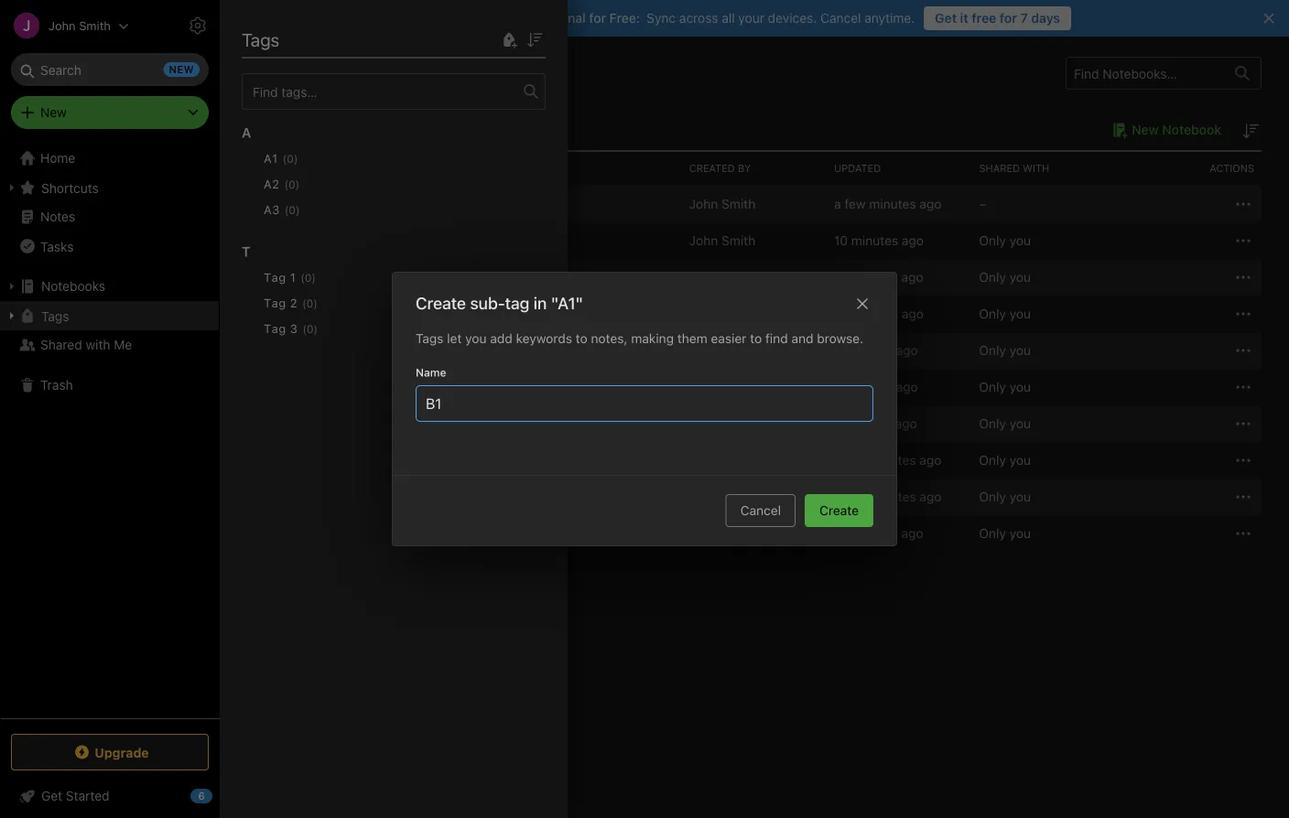 Task type: describe. For each thing, give the bounding box(es) containing it.
smith for note 2 button
[[722, 270, 756, 285]]

1 inside row group
[[290, 271, 296, 284]]

notes link
[[0, 202, 219, 232]]

only you inside note 3 row
[[979, 306, 1031, 321]]

shared
[[979, 163, 1020, 174]]

for for free:
[[589, 11, 606, 26]]

note 8 button
[[277, 450, 344, 472]]

10 for note 3 row
[[834, 306, 848, 321]]

note 5 button
[[277, 376, 344, 398]]

10 minutes ago for note 1 row
[[834, 233, 924, 248]]

actions
[[1210, 163, 1255, 174]]

shared
[[40, 337, 82, 353]]

john for note 7 button at bottom
[[689, 416, 718, 431]]

tag 1 ( 0 )
[[264, 271, 316, 284]]

note 1 row
[[247, 223, 1262, 259]]

"a1"
[[551, 294, 583, 313]]

notebooks inside 'notebooks' element
[[247, 62, 335, 84]]

0 inside a2 ( 0 )
[[289, 178, 295, 191]]

only you inside note 1 row
[[979, 233, 1031, 248]]

a1
[[264, 152, 278, 165]]

try
[[453, 11, 473, 26]]

updated button
[[827, 152, 972, 185]]

things
[[304, 526, 344, 541]]

tasks
[[40, 239, 74, 254]]

8 for 5
[[834, 380, 842, 395]]

only for note 8
[[979, 453, 1006, 468]]

ago for things to do "row"
[[902, 526, 924, 541]]

cancel button
[[726, 495, 796, 528]]

Name text field
[[424, 386, 865, 421]]

2 horizontal spatial 7
[[1021, 11, 1028, 26]]

john smith for note 7 button at bottom
[[689, 416, 756, 431]]

notes,
[[591, 331, 628, 346]]

minutes inside first notebook row
[[869, 196, 916, 212]]

1 horizontal spatial 7
[[834, 416, 842, 431]]

shared with me link
[[0, 331, 219, 360]]

only for things to do
[[979, 526, 1006, 541]]

smith for note 5 button
[[722, 380, 756, 395]]

smith for things to do button
[[722, 526, 756, 541]]

john smith for things to do button
[[689, 526, 756, 541]]

you for note 8 row
[[1010, 453, 1031, 468]]

add
[[490, 331, 513, 346]]

smith inside note 1 row
[[722, 233, 756, 248]]

Find tags… text field
[[243, 79, 524, 104]]

updated
[[834, 163, 881, 174]]

new for new
[[40, 105, 67, 120]]

) inside a3 ( 0 )
[[296, 204, 300, 217]]

9
[[336, 490, 344, 505]]

notebooks link
[[0, 272, 219, 301]]

note 4 button
[[277, 340, 344, 362]]

a
[[242, 125, 251, 141]]

minutes for note 7 "row"
[[845, 416, 892, 431]]

( inside a2 ( 0 )
[[284, 178, 289, 191]]

0 inside a3 ( 0 )
[[289, 204, 296, 217]]

john smith for note 2 button
[[689, 270, 756, 285]]

john for note 5 button
[[689, 380, 718, 395]]

tag
[[505, 294, 530, 313]]

10 for note 1 row
[[834, 233, 848, 248]]

notes
[[40, 209, 75, 224]]

note for note 8
[[304, 453, 332, 468]]

new notebook button
[[1107, 119, 1222, 141]]

upgrade
[[95, 745, 149, 760]]

a few minutes ago for note 9
[[834, 490, 942, 505]]

arrow image
[[255, 193, 277, 215]]

2 for note
[[336, 270, 344, 285]]

john for note 4 "button"
[[689, 343, 718, 358]]

minutes for note 4 row
[[846, 343, 893, 358]]

tasks button
[[0, 232, 219, 261]]

create button
[[805, 495, 874, 528]]

cell inside row group
[[682, 442, 827, 479]]

note 7 row
[[247, 406, 1262, 442]]

things to do button
[[277, 523, 378, 545]]

ago for note 7 "row"
[[895, 416, 917, 431]]

( inside a3 ( 0 )
[[285, 204, 289, 217]]

note 9 button
[[277, 486, 344, 508]]

notebook
[[1162, 122, 1222, 137]]

tree containing home
[[0, 144, 220, 718]]

note 3 row
[[247, 296, 1262, 332]]

close image
[[852, 293, 874, 315]]

1 inside 'notebooks' element
[[247, 121, 254, 137]]

free:
[[610, 11, 640, 26]]

0 inside 'a1 ( 0 )'
[[287, 152, 294, 165]]

note 2
[[304, 270, 344, 285]]

a for 9
[[834, 490, 841, 505]]

) inside tag 3 ( 0 )
[[314, 323, 318, 336]]

john smith inside note 1 row
[[689, 233, 756, 248]]

–
[[979, 196, 987, 212]]

smith inside first notebook row
[[722, 196, 756, 212]]

8 inside 'button'
[[336, 453, 344, 468]]

things to do
[[304, 526, 378, 541]]

ago for note 3 row
[[902, 306, 924, 321]]

evernote
[[476, 11, 530, 26]]

note 4 row
[[247, 332, 1262, 369]]

8 minutes ago for note 5
[[834, 380, 918, 395]]

me
[[114, 337, 132, 353]]

Find Notebooks… text field
[[1067, 58, 1224, 88]]

minutes for note 5 row
[[846, 380, 893, 395]]

note 3
[[304, 307, 344, 322]]

john for note 9 button
[[689, 490, 718, 505]]

note for note 7
[[304, 416, 332, 432]]

created
[[689, 163, 735, 174]]

name
[[416, 366, 446, 379]]

ago for note 4 row
[[896, 343, 918, 358]]

devices.
[[768, 11, 817, 26]]

note for note 3
[[304, 307, 332, 322]]

ago for note 2 "row"
[[902, 270, 924, 285]]

and
[[792, 331, 814, 346]]

shared with me
[[40, 337, 132, 353]]

few inside first notebook row
[[845, 196, 866, 212]]

your
[[739, 11, 765, 26]]

note 4
[[304, 343, 344, 358]]

try evernote personal for free: sync across all your devices. cancel anytime.
[[453, 11, 915, 26]]

with
[[1023, 163, 1050, 174]]

by
[[738, 163, 751, 174]]

1 notebook
[[247, 121, 318, 137]]

title
[[255, 163, 282, 174]]

tag 2 ( 0 )
[[264, 296, 318, 310]]

john smith inside first notebook row
[[689, 196, 756, 212]]

settings image
[[187, 15, 209, 37]]

expand notebooks image
[[5, 279, 19, 294]]

tags let you add keywords to notes, making them easier to find and browse.
[[416, 331, 864, 346]]

row group inside 'notebooks' element
[[247, 186, 1262, 552]]

get it free for 7 days
[[935, 11, 1061, 26]]

new button
[[11, 96, 209, 129]]

a2 ( 0 )
[[264, 177, 300, 191]]

shortcuts button
[[0, 173, 219, 202]]

browse.
[[817, 331, 864, 346]]

ago for note 1 row
[[902, 233, 924, 248]]

anytime.
[[865, 11, 915, 26]]

making
[[631, 331, 674, 346]]

a few minutes ago inside first notebook row
[[834, 196, 942, 212]]

shared with button
[[972, 152, 1117, 185]]

new for new notebook
[[1132, 122, 1159, 137]]

note 5
[[304, 380, 344, 395]]

note 7
[[304, 416, 343, 432]]

you for note 2 "row"
[[1010, 270, 1031, 285]]

title button
[[247, 152, 682, 185]]

0 horizontal spatial 7
[[336, 416, 343, 432]]

shared with
[[979, 163, 1050, 174]]

let
[[447, 331, 462, 346]]

only you inside note 2 "row"
[[979, 270, 1031, 285]]

you for things to do "row"
[[1010, 526, 1031, 541]]

) inside the tag 1 ( 0 )
[[312, 272, 316, 284]]

tag 3 ( 0 )
[[264, 322, 318, 336]]

free
[[972, 11, 997, 26]]

note 8 row
[[247, 442, 1262, 479]]

to inside button
[[348, 526, 359, 541]]

12 minutes ago for note 2 "row"
[[834, 270, 924, 285]]

only you for note 4
[[979, 343, 1031, 358]]

create sub-tag in "a1"
[[416, 294, 583, 313]]

note 9
[[304, 490, 344, 505]]

tag for tag 2
[[264, 296, 286, 310]]

note for note 2
[[304, 270, 332, 285]]



Task type: vqa. For each thing, say whether or not it's contained in the screenshot.
first "tab list" from the bottom of the page
no



Task type: locate. For each thing, give the bounding box(es) containing it.
to
[[576, 331, 588, 346], [750, 331, 762, 346], [348, 526, 359, 541]]

upgrade button
[[11, 734, 209, 771]]

( inside 'a1 ( 0 )'
[[283, 152, 287, 165]]

1 vertical spatial 2
[[290, 296, 298, 310]]

note inside note 5 button
[[304, 380, 332, 395]]

5 only from the top
[[979, 380, 1006, 395]]

2 few from the top
[[845, 453, 866, 468]]

6 john from the top
[[689, 416, 718, 431]]

you for note 1 row
[[1010, 233, 1031, 248]]

only for note 9
[[979, 490, 1006, 505]]

6 only from the top
[[979, 416, 1006, 431]]

a3 ( 0 )
[[264, 203, 300, 217]]

john smith
[[689, 196, 756, 212], [689, 233, 756, 248], [689, 270, 756, 285], [689, 343, 756, 358], [689, 380, 756, 395], [689, 416, 756, 431], [689, 490, 756, 505], [689, 526, 756, 541]]

0 horizontal spatial 3
[[290, 322, 298, 336]]

a inside note 9 row
[[834, 490, 841, 505]]

only you inside things to do "row"
[[979, 526, 1031, 541]]

( inside tag 3 ( 0 )
[[303, 323, 307, 336]]

1 12 from the top
[[834, 270, 848, 285]]

8 down the browse.
[[834, 380, 842, 395]]

0 up the tag 2 ( 0 )
[[305, 272, 312, 284]]

2 8 minutes ago from the top
[[834, 380, 918, 395]]

note up note 3
[[304, 270, 332, 285]]

1 a from the top
[[834, 196, 841, 212]]

8 minutes ago up 7 minutes ago
[[834, 380, 918, 395]]

2 horizontal spatial to
[[750, 331, 762, 346]]

only you inside note 4 row
[[979, 343, 1031, 358]]

only
[[979, 233, 1006, 248], [979, 270, 1006, 285], [979, 306, 1006, 321], [979, 343, 1006, 358], [979, 380, 1006, 395], [979, 416, 1006, 431], [979, 453, 1006, 468], [979, 490, 1006, 505], [979, 526, 1006, 541]]

2 john smith from the top
[[689, 233, 756, 248]]

tree
[[0, 144, 220, 718]]

0 vertical spatial new
[[40, 105, 67, 120]]

row group
[[242, 110, 560, 368], [247, 186, 1262, 552]]

a right cancel button
[[834, 490, 841, 505]]

john smith down note 8 row
[[689, 490, 756, 505]]

minutes inside note 9 row
[[869, 490, 916, 505]]

1 only you from the top
[[979, 233, 1031, 248]]

only for note 7
[[979, 416, 1006, 431]]

1 smith from the top
[[722, 196, 756, 212]]

3 for note
[[336, 307, 344, 322]]

0 vertical spatial 8 minutes ago
[[834, 343, 918, 358]]

1 horizontal spatial new
[[1132, 122, 1159, 137]]

note inside note 3 button
[[304, 307, 332, 322]]

1 vertical spatial 10 minutes ago
[[834, 306, 924, 321]]

with
[[86, 337, 110, 353]]

5 only you from the top
[[979, 380, 1031, 395]]

to left find
[[750, 331, 762, 346]]

10 inside note 1 row
[[834, 233, 848, 248]]

notebook
[[257, 121, 318, 137]]

a
[[834, 196, 841, 212], [834, 453, 841, 468], [834, 490, 841, 505]]

9 only you from the top
[[979, 526, 1031, 541]]

5 note from the top
[[304, 416, 332, 432]]

7 down the browse.
[[834, 416, 842, 431]]

10 inside note 3 row
[[834, 306, 848, 321]]

2 tag from the top
[[264, 296, 286, 310]]

note 2 row
[[247, 259, 1262, 296]]

note up tag 3 ( 0 )
[[304, 307, 332, 322]]

4 note from the top
[[304, 380, 332, 395]]

tag for tag 3
[[264, 322, 286, 336]]

3 down the tag 2 ( 0 )
[[290, 322, 298, 336]]

a up the 'create' "button"
[[834, 453, 841, 468]]

7 left days
[[1021, 11, 1028, 26]]

2 vertical spatial tag
[[264, 322, 286, 336]]

ago inside note 4 row
[[896, 343, 918, 358]]

0 down note 3
[[307, 323, 314, 336]]

0 vertical spatial 10 minutes ago
[[834, 233, 924, 248]]

for
[[589, 11, 606, 26], [1000, 11, 1017, 26]]

1 vertical spatial 12
[[834, 526, 848, 541]]

7 john smith from the top
[[689, 490, 756, 505]]

tag up the tag 2 ( 0 )
[[264, 271, 286, 284]]

created by
[[689, 163, 751, 174]]

minutes inside note 3 row
[[852, 306, 898, 321]]

smith inside note 7 "row"
[[722, 416, 756, 431]]

do
[[363, 526, 378, 541]]

create up let
[[416, 294, 466, 313]]

create right cancel button
[[820, 503, 859, 518]]

ago for note 5 row
[[896, 380, 918, 395]]

it
[[960, 11, 969, 26]]

john smith down created by at the top of the page
[[689, 196, 756, 212]]

0 horizontal spatial 1
[[247, 121, 254, 137]]

2 up note 3
[[336, 270, 344, 285]]

) down note 2 button
[[313, 297, 318, 310]]

cancel down note 8 row
[[741, 503, 781, 518]]

only you inside note 7 "row"
[[979, 416, 1031, 431]]

10 minutes ago up the close image
[[834, 233, 924, 248]]

note for note 5
[[304, 380, 332, 395]]

2 only from the top
[[979, 270, 1006, 285]]

only inside note 7 "row"
[[979, 416, 1006, 431]]

only inside note 9 row
[[979, 490, 1006, 505]]

4 only you from the top
[[979, 343, 1031, 358]]

2 12 from the top
[[834, 526, 848, 541]]

2 10 from the top
[[834, 306, 848, 321]]

1 8 minutes ago from the top
[[834, 343, 918, 358]]

only for note 5
[[979, 380, 1006, 395]]

0 vertical spatial few
[[845, 196, 866, 212]]

you for note 3 row
[[1010, 306, 1031, 321]]

for inside button
[[1000, 11, 1017, 26]]

a down updated
[[834, 196, 841, 212]]

10 minutes ago for note 3 row
[[834, 306, 924, 321]]

smith inside note 5 row
[[722, 380, 756, 395]]

new inside 'button'
[[1132, 122, 1159, 137]]

8
[[834, 343, 842, 358], [834, 380, 842, 395], [336, 453, 344, 468]]

john smith down note 9 row
[[689, 526, 756, 541]]

you inside note 7 "row"
[[1010, 416, 1031, 431]]

note 3 button
[[277, 303, 344, 325]]

12 minutes ago inside things to do "row"
[[834, 526, 924, 541]]

only you inside note 9 row
[[979, 490, 1031, 505]]

smith down note 1 row
[[722, 270, 756, 285]]

1 horizontal spatial to
[[576, 331, 588, 346]]

2 up tag 3 ( 0 )
[[290, 296, 298, 310]]

smith inside note 2 "row"
[[722, 270, 756, 285]]

personal
[[533, 11, 586, 26]]

new left notebook
[[1132, 122, 1159, 137]]

john smith inside note 5 row
[[689, 380, 756, 395]]

12 for things to do "row"
[[834, 526, 848, 541]]

1
[[247, 121, 254, 137], [290, 271, 296, 284]]

3 note from the top
[[304, 343, 332, 358]]

smith down first notebook row
[[722, 233, 756, 248]]

smith for note 4 "button"
[[722, 343, 756, 358]]

cell
[[682, 442, 827, 479]]

0 vertical spatial cancel
[[821, 11, 861, 26]]

john for note 2 button
[[689, 270, 718, 285]]

a for 8
[[834, 453, 841, 468]]

for right free
[[1000, 11, 1017, 26]]

keywords
[[516, 331, 572, 346]]

note 8
[[304, 453, 344, 468]]

0 right a2
[[289, 178, 295, 191]]

first notebook row
[[247, 186, 1262, 223]]

7 only you from the top
[[979, 453, 1031, 468]]

5 smith from the top
[[722, 380, 756, 395]]

1 horizontal spatial cancel
[[821, 11, 861, 26]]

8 inside note 5 row
[[834, 380, 842, 395]]

john inside note 7 "row"
[[689, 416, 718, 431]]

create for create
[[820, 503, 859, 518]]

john smith inside things to do "row"
[[689, 526, 756, 541]]

12 minutes ago for things to do "row"
[[834, 526, 924, 541]]

you for note 4 row
[[1010, 343, 1031, 358]]

create new tag image
[[498, 29, 520, 51]]

smith down by
[[722, 196, 756, 212]]

4 john smith from the top
[[689, 343, 756, 358]]

12
[[834, 270, 848, 285], [834, 526, 848, 541]]

note down note 7
[[304, 453, 332, 468]]

1 horizontal spatial 2
[[336, 270, 344, 285]]

note inside note 4 "button"
[[304, 343, 332, 358]]

( right the "a1"
[[283, 152, 287, 165]]

8 minutes ago down the close image
[[834, 343, 918, 358]]

minutes for note 2 "row"
[[851, 270, 898, 285]]

note 2 button
[[277, 267, 344, 288]]

0 vertical spatial a few minutes ago
[[834, 196, 942, 212]]

t
[[242, 244, 251, 260]]

4 only from the top
[[979, 343, 1006, 358]]

0 horizontal spatial tags
[[41, 308, 69, 324]]

john
[[689, 196, 718, 212], [689, 233, 718, 248], [689, 270, 718, 285], [689, 343, 718, 358], [689, 380, 718, 395], [689, 416, 718, 431], [689, 490, 718, 505], [689, 526, 718, 541]]

a inside note 8 row
[[834, 453, 841, 468]]

3 few from the top
[[845, 490, 866, 505]]

2
[[336, 270, 344, 285], [290, 296, 298, 310]]

2 a few minutes ago from the top
[[834, 453, 942, 468]]

ago inside first notebook row
[[920, 196, 942, 212]]

1 vertical spatial 12 minutes ago
[[834, 526, 924, 541]]

1 note from the top
[[304, 270, 332, 285]]

john inside note 1 row
[[689, 233, 718, 248]]

Search text field
[[24, 53, 196, 86]]

12 minutes ago
[[834, 270, 924, 285], [834, 526, 924, 541]]

1 tag from the top
[[264, 271, 286, 284]]

few for note 8
[[845, 453, 866, 468]]

7
[[1021, 11, 1028, 26], [834, 416, 842, 431], [336, 416, 343, 432]]

note inside note 2 button
[[304, 270, 332, 285]]

2 vertical spatial few
[[845, 490, 866, 505]]

new up home
[[40, 105, 67, 120]]

0 vertical spatial a
[[834, 196, 841, 212]]

5
[[336, 380, 344, 395]]

2 vertical spatial a few minutes ago
[[834, 490, 942, 505]]

0
[[287, 152, 294, 165], [289, 178, 295, 191], [289, 204, 296, 217], [305, 272, 312, 284], [306, 297, 313, 310], [307, 323, 314, 336]]

) inside the tag 2 ( 0 )
[[313, 297, 318, 310]]

8 right "and"
[[834, 343, 842, 358]]

0 right the "a1"
[[287, 152, 294, 165]]

1 a few minutes ago from the top
[[834, 196, 942, 212]]

1 horizontal spatial 3
[[336, 307, 344, 322]]

ago inside note 5 row
[[896, 380, 918, 395]]

8 smith from the top
[[722, 526, 756, 541]]

tag down the tag 2 ( 0 )
[[264, 322, 286, 336]]

2 vertical spatial 8
[[336, 453, 344, 468]]

0 horizontal spatial 2
[[290, 296, 298, 310]]

to left "notes,"
[[576, 331, 588, 346]]

7 only from the top
[[979, 453, 1006, 468]]

tags left let
[[416, 331, 444, 346]]

1 vertical spatial tag
[[264, 296, 286, 310]]

only inside note 4 row
[[979, 343, 1006, 358]]

0 vertical spatial tags
[[242, 28, 280, 50]]

you for note 7 "row"
[[1010, 416, 1031, 431]]

smith down note 9 row
[[722, 526, 756, 541]]

0 horizontal spatial notebooks
[[41, 279, 105, 294]]

tag down the tag 1 ( 0 )
[[264, 296, 286, 310]]

8 john from the top
[[689, 526, 718, 541]]

8 only you from the top
[[979, 490, 1031, 505]]

0 vertical spatial notebooks
[[247, 62, 335, 84]]

1 vertical spatial notebooks
[[41, 279, 105, 294]]

) up the tag 2 ( 0 )
[[312, 272, 316, 284]]

( right a3
[[285, 204, 289, 217]]

1 vertical spatial 8 minutes ago
[[834, 380, 918, 395]]

note inside note 9 button
[[304, 490, 332, 505]]

tags up shared on the top of the page
[[41, 308, 69, 324]]

( down note 2 button
[[302, 297, 306, 310]]

8 minutes ago
[[834, 343, 918, 358], [834, 380, 918, 395]]

john smith down first notebook row
[[689, 233, 756, 248]]

2 10 minutes ago from the top
[[834, 306, 924, 321]]

smith inside things to do "row"
[[722, 526, 756, 541]]

12 up the browse.
[[834, 270, 848, 285]]

1 vertical spatial a
[[834, 453, 841, 468]]

3 only from the top
[[979, 306, 1006, 321]]

tags inside button
[[41, 308, 69, 324]]

for for 7
[[1000, 11, 1017, 26]]

2 inside button
[[336, 270, 344, 285]]

sync
[[647, 11, 676, 26]]

( right a2
[[284, 178, 289, 191]]

smith inside note 4 row
[[722, 343, 756, 358]]

2 vertical spatial tags
[[416, 331, 444, 346]]

3 up 4
[[336, 307, 344, 322]]

only inside note 3 row
[[979, 306, 1006, 321]]

john smith for note 4 "button"
[[689, 343, 756, 358]]

7 note from the top
[[304, 490, 332, 505]]

2 only you from the top
[[979, 270, 1031, 285]]

6 smith from the top
[[722, 416, 756, 431]]

smith down note 4 row
[[722, 380, 756, 395]]

minutes inside note 8 row
[[869, 453, 916, 468]]

for left free:
[[589, 11, 606, 26]]

7 smith from the top
[[722, 490, 756, 505]]

note 9 row
[[247, 479, 1262, 516]]

3 inside note 3 button
[[336, 307, 344, 322]]

minutes inside note 1 row
[[852, 233, 898, 248]]

a few minutes ago for note 8
[[834, 453, 942, 468]]

0 horizontal spatial for
[[589, 11, 606, 26]]

0 horizontal spatial cancel
[[741, 503, 781, 518]]

you inside note 5 row
[[1010, 380, 1031, 395]]

1 vertical spatial new
[[1132, 122, 1159, 137]]

only you
[[979, 233, 1031, 248], [979, 270, 1031, 285], [979, 306, 1031, 321], [979, 343, 1031, 358], [979, 380, 1031, 395], [979, 416, 1031, 431], [979, 453, 1031, 468], [979, 490, 1031, 505], [979, 526, 1031, 541]]

12 for note 2 "row"
[[834, 270, 848, 285]]

ago
[[920, 196, 942, 212], [902, 233, 924, 248], [902, 270, 924, 285], [902, 306, 924, 321], [896, 343, 918, 358], [896, 380, 918, 395], [895, 416, 917, 431], [920, 453, 942, 468], [920, 490, 942, 505], [902, 526, 924, 541]]

0 vertical spatial 10
[[834, 233, 848, 248]]

minutes
[[869, 196, 916, 212], [852, 233, 898, 248], [851, 270, 898, 285], [852, 306, 898, 321], [846, 343, 893, 358], [846, 380, 893, 395], [845, 416, 892, 431], [869, 453, 916, 468], [869, 490, 916, 505], [851, 526, 898, 541]]

1 10 minutes ago from the top
[[834, 233, 924, 248]]

0 down note 2 button
[[306, 297, 313, 310]]

john smith down note 4 row
[[689, 380, 756, 395]]

row group containing a
[[242, 110, 560, 368]]

things to do row
[[247, 516, 1262, 552]]

4
[[336, 343, 344, 358]]

smith inside note 9 row
[[722, 490, 756, 505]]

0 vertical spatial 8
[[834, 343, 842, 358]]

1 10 from the top
[[834, 233, 848, 248]]

cancel right devices.
[[821, 11, 861, 26]]

12 minutes ago inside note 2 "row"
[[834, 270, 924, 285]]

0 horizontal spatial create
[[416, 294, 466, 313]]

john smith inside note 9 row
[[689, 490, 756, 505]]

get
[[935, 11, 957, 26]]

only inside note 2 "row"
[[979, 270, 1006, 285]]

actions button
[[1117, 152, 1262, 185]]

10 left the close image
[[834, 306, 848, 321]]

8 only from the top
[[979, 490, 1006, 505]]

6 only you from the top
[[979, 416, 1031, 431]]

6 note from the top
[[304, 453, 332, 468]]

tags button
[[0, 301, 219, 331]]

a1 ( 0 )
[[264, 152, 298, 165]]

10 down updated
[[834, 233, 848, 248]]

minutes inside note 4 row
[[846, 343, 893, 358]]

( inside the tag 2 ( 0 )
[[302, 297, 306, 310]]

12 inside note 2 "row"
[[834, 270, 848, 285]]

trash
[[40, 378, 73, 393]]

0 vertical spatial 1
[[247, 121, 254, 137]]

5 john from the top
[[689, 380, 718, 395]]

only you for note 5
[[979, 380, 1031, 395]]

note inside note 7 button
[[304, 416, 332, 432]]

created by button
[[682, 152, 827, 185]]

1 for from the left
[[589, 11, 606, 26]]

new inside popup button
[[40, 105, 67, 120]]

a2
[[264, 177, 280, 191]]

8 john smith from the top
[[689, 526, 756, 541]]

only you for note 7
[[979, 416, 1031, 431]]

0 inside the tag 2 ( 0 )
[[306, 297, 313, 310]]

minutes inside note 7 "row"
[[845, 416, 892, 431]]

ago inside note 8 row
[[920, 453, 942, 468]]

cancel inside button
[[741, 503, 781, 518]]

trash link
[[0, 371, 219, 400]]

2 horizontal spatial tags
[[416, 331, 444, 346]]

) right a2
[[295, 178, 300, 191]]

smith down note 5 row
[[722, 416, 756, 431]]

( up the tag 2 ( 0 )
[[301, 272, 305, 284]]

few
[[845, 196, 866, 212], [845, 453, 866, 468], [845, 490, 866, 505]]

expand tags image
[[5, 309, 19, 323]]

easier
[[711, 331, 747, 346]]

minutes for note 1 row
[[852, 233, 898, 248]]

new
[[40, 105, 67, 120], [1132, 122, 1159, 137]]

you for note 9 row
[[1010, 490, 1031, 505]]

row group containing john smith
[[247, 186, 1262, 552]]

1 vertical spatial a few minutes ago
[[834, 453, 942, 468]]

tags right settings image
[[242, 28, 280, 50]]

2 john from the top
[[689, 233, 718, 248]]

only you for note 8
[[979, 453, 1031, 468]]

you inside note 2 "row"
[[1010, 270, 1031, 285]]

1 vertical spatial 1
[[290, 271, 296, 284]]

only inside note 1 row
[[979, 233, 1006, 248]]

0 vertical spatial create
[[416, 294, 466, 313]]

2 for tag
[[290, 296, 298, 310]]

john smith for note 5 button
[[689, 380, 756, 395]]

2 note from the top
[[304, 307, 332, 322]]

a few minutes ago
[[834, 196, 942, 212], [834, 453, 942, 468], [834, 490, 942, 505]]

only you for things to do
[[979, 526, 1031, 541]]

0 horizontal spatial new
[[40, 105, 67, 120]]

ago inside things to do "row"
[[902, 526, 924, 541]]

notebooks inside notebooks link
[[41, 279, 105, 294]]

only inside note 5 row
[[979, 380, 1006, 395]]

4 john from the top
[[689, 343, 718, 358]]

10 minutes ago
[[834, 233, 924, 248], [834, 306, 924, 321]]

)
[[294, 152, 298, 165], [295, 178, 300, 191], [296, 204, 300, 217], [312, 272, 316, 284], [313, 297, 318, 310], [314, 323, 318, 336]]

1 12 minutes ago from the top
[[834, 270, 924, 285]]

) inside a2 ( 0 )
[[295, 178, 300, 191]]

minutes inside note 2 "row"
[[851, 270, 898, 285]]

john smith inside note 7 "row"
[[689, 416, 756, 431]]

0 horizontal spatial to
[[348, 526, 359, 541]]

2 a from the top
[[834, 453, 841, 468]]

1 horizontal spatial notebooks
[[247, 62, 335, 84]]

1 vertical spatial create
[[820, 503, 859, 518]]

1 vertical spatial tags
[[41, 308, 69, 324]]

a3
[[264, 203, 280, 217]]

) right a3
[[296, 204, 300, 217]]

home
[[40, 151, 75, 166]]

6 john smith from the top
[[689, 416, 756, 431]]

note down note 5
[[304, 416, 332, 432]]

4 smith from the top
[[722, 343, 756, 358]]

note for note 9
[[304, 490, 332, 505]]

smith down note 3 row
[[722, 343, 756, 358]]

only you for note 9
[[979, 490, 1031, 505]]

1 horizontal spatial 1
[[290, 271, 296, 284]]

1 up the tag 2 ( 0 )
[[290, 271, 296, 284]]

create for create sub-tag in "a1"
[[416, 294, 466, 313]]

1 horizontal spatial tags
[[242, 28, 280, 50]]

0 inside tag 3 ( 0 )
[[307, 323, 314, 336]]

8 inside note 4 row
[[834, 343, 842, 358]]

0 vertical spatial 2
[[336, 270, 344, 285]]

0 right a3
[[289, 204, 296, 217]]

note 5 row
[[247, 369, 1262, 406]]

notebooks up notebook
[[247, 62, 335, 84]]

0 vertical spatial tag
[[264, 271, 286, 284]]

(
[[283, 152, 287, 165], [284, 178, 289, 191], [285, 204, 289, 217], [301, 272, 305, 284], [302, 297, 306, 310], [303, 323, 307, 336]]

john inside things to do "row"
[[689, 526, 718, 541]]

3 john smith from the top
[[689, 270, 756, 285]]

None search field
[[24, 53, 196, 86]]

john smith for note 9 button
[[689, 490, 756, 505]]

8 for 4
[[834, 343, 842, 358]]

2 12 minutes ago from the top
[[834, 526, 924, 541]]

1 john from the top
[[689, 196, 718, 212]]

only for note 4
[[979, 343, 1006, 358]]

1 horizontal spatial for
[[1000, 11, 1017, 26]]

3 john from the top
[[689, 270, 718, 285]]

( inside the tag 1 ( 0 )
[[301, 272, 305, 284]]

only inside things to do "row"
[[979, 526, 1006, 541]]

ago inside note 9 row
[[920, 490, 942, 505]]

) right the "a1"
[[294, 152, 298, 165]]

3
[[336, 307, 344, 322], [290, 322, 298, 336]]

3 tag from the top
[[264, 322, 286, 336]]

1 vertical spatial few
[[845, 453, 866, 468]]

minutes for things to do "row"
[[851, 526, 898, 541]]

12 right cancel button
[[834, 526, 848, 541]]

1 left notebook
[[247, 121, 254, 137]]

1 vertical spatial 8
[[834, 380, 842, 395]]

you inside note 8 row
[[1010, 453, 1031, 468]]

shortcuts
[[41, 180, 99, 195]]

( up note 4 "button"
[[303, 323, 307, 336]]

12 inside things to do "row"
[[834, 526, 848, 541]]

minutes for note 3 row
[[852, 306, 898, 321]]

them
[[678, 331, 708, 346]]

8 minutes ago inside note 4 row
[[834, 343, 918, 358]]

1 only from the top
[[979, 233, 1006, 248]]

note left 4
[[304, 343, 332, 358]]

john inside note 9 row
[[689, 490, 718, 505]]

1 john smith from the top
[[689, 196, 756, 212]]

8 minutes ago for note 4
[[834, 343, 918, 358]]

smith down note 8 row
[[722, 490, 756, 505]]

john inside note 2 "row"
[[689, 270, 718, 285]]

3 only you from the top
[[979, 306, 1031, 321]]

1 vertical spatial 10
[[834, 306, 848, 321]]

note left 9 on the left of the page
[[304, 490, 332, 505]]

john smith down note 5 row
[[689, 416, 756, 431]]

john inside first notebook row
[[689, 196, 718, 212]]

notebooks down the tasks in the top of the page
[[41, 279, 105, 294]]

note 7 button
[[277, 413, 343, 435]]

8 up 9 on the left of the page
[[336, 453, 344, 468]]

7 down 5
[[336, 416, 343, 432]]

note for note 4
[[304, 343, 332, 358]]

home link
[[0, 144, 220, 173]]

2 smith from the top
[[722, 233, 756, 248]]

in
[[534, 294, 547, 313]]

ago inside note 3 row
[[902, 306, 924, 321]]

2 for from the left
[[1000, 11, 1017, 26]]

a few minutes ago inside note 9 row
[[834, 490, 942, 505]]

9 only from the top
[[979, 526, 1006, 541]]

3 a few minutes ago from the top
[[834, 490, 942, 505]]

0 inside the tag 1 ( 0 )
[[305, 272, 312, 284]]

10 minutes ago up the browse.
[[834, 306, 924, 321]]

get it free for 7 days button
[[924, 6, 1072, 30]]

8 minutes ago inside note 5 row
[[834, 380, 918, 395]]

all
[[722, 11, 735, 26]]

smith for note 7 button at bottom
[[722, 416, 756, 431]]

10 minutes ago inside note 3 row
[[834, 306, 924, 321]]

a inside first notebook row
[[834, 196, 841, 212]]

you
[[1010, 233, 1031, 248], [1010, 270, 1031, 285], [1010, 306, 1031, 321], [465, 331, 487, 346], [1010, 343, 1031, 358], [1010, 380, 1031, 395], [1010, 416, 1031, 431], [1010, 453, 1031, 468], [1010, 490, 1031, 505], [1010, 526, 1031, 541]]

john smith down note 3 row
[[689, 343, 756, 358]]

smith for note 9 button
[[722, 490, 756, 505]]

3 smith from the top
[[722, 270, 756, 285]]

note left 5
[[304, 380, 332, 395]]

0 vertical spatial 12 minutes ago
[[834, 270, 924, 285]]

) down note 3
[[314, 323, 318, 336]]

few for note 9
[[845, 490, 866, 505]]

7 john from the top
[[689, 490, 718, 505]]

1 few from the top
[[845, 196, 866, 212]]

5 john smith from the top
[[689, 380, 756, 395]]

1 vertical spatial cancel
[[741, 503, 781, 518]]

john smith down note 1 row
[[689, 270, 756, 285]]

john for things to do button
[[689, 526, 718, 541]]

to left the do
[[348, 526, 359, 541]]

minutes inside things to do "row"
[[851, 526, 898, 541]]

you for note 5 row
[[1010, 380, 1031, 395]]

1 horizontal spatial create
[[820, 503, 859, 518]]

2 vertical spatial a
[[834, 490, 841, 505]]

days
[[1031, 11, 1061, 26]]

) inside 'a1 ( 0 )'
[[294, 152, 298, 165]]

0 vertical spatial 12
[[834, 270, 848, 285]]

only you inside note 8 row
[[979, 453, 1031, 468]]

3 a from the top
[[834, 490, 841, 505]]

tag for tag 1
[[264, 271, 286, 284]]

notebooks element
[[220, 37, 1289, 819]]

3 for tag
[[290, 322, 298, 336]]



